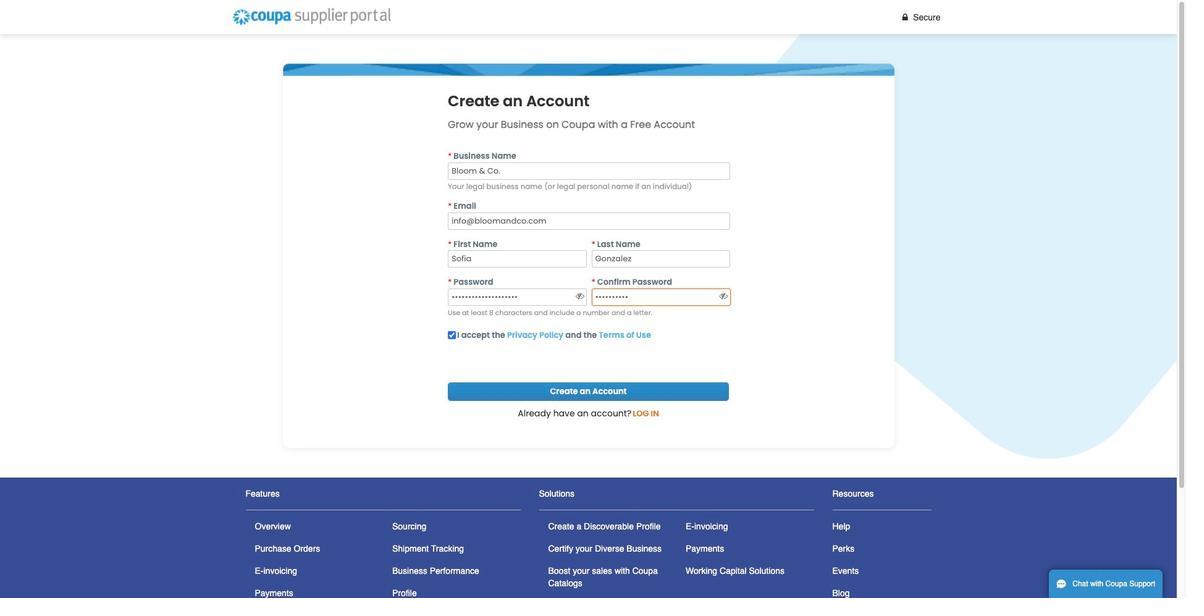 Task type: describe. For each thing, give the bounding box(es) containing it.
coupa supplier portal image
[[226, 3, 396, 31]]



Task type: locate. For each thing, give the bounding box(es) containing it.
1 vertical spatial fw image
[[718, 292, 729, 300]]

None text field
[[448, 212, 730, 230], [448, 251, 587, 268], [592, 251, 730, 268], [448, 212, 730, 230], [448, 251, 587, 268], [592, 251, 730, 268]]

fw image
[[575, 292, 585, 300]]

None checkbox
[[448, 331, 456, 339]]

0 vertical spatial fw image
[[900, 13, 911, 21]]

1 horizontal spatial fw image
[[900, 13, 911, 21]]

None password field
[[448, 289, 587, 306], [592, 289, 731, 306], [448, 289, 587, 306], [592, 289, 731, 306]]

0 horizontal spatial fw image
[[718, 292, 729, 300]]

fw image
[[900, 13, 911, 21], [718, 292, 729, 300]]

None text field
[[448, 162, 730, 180]]



Task type: vqa. For each thing, say whether or not it's contained in the screenshot.
text box
yes



